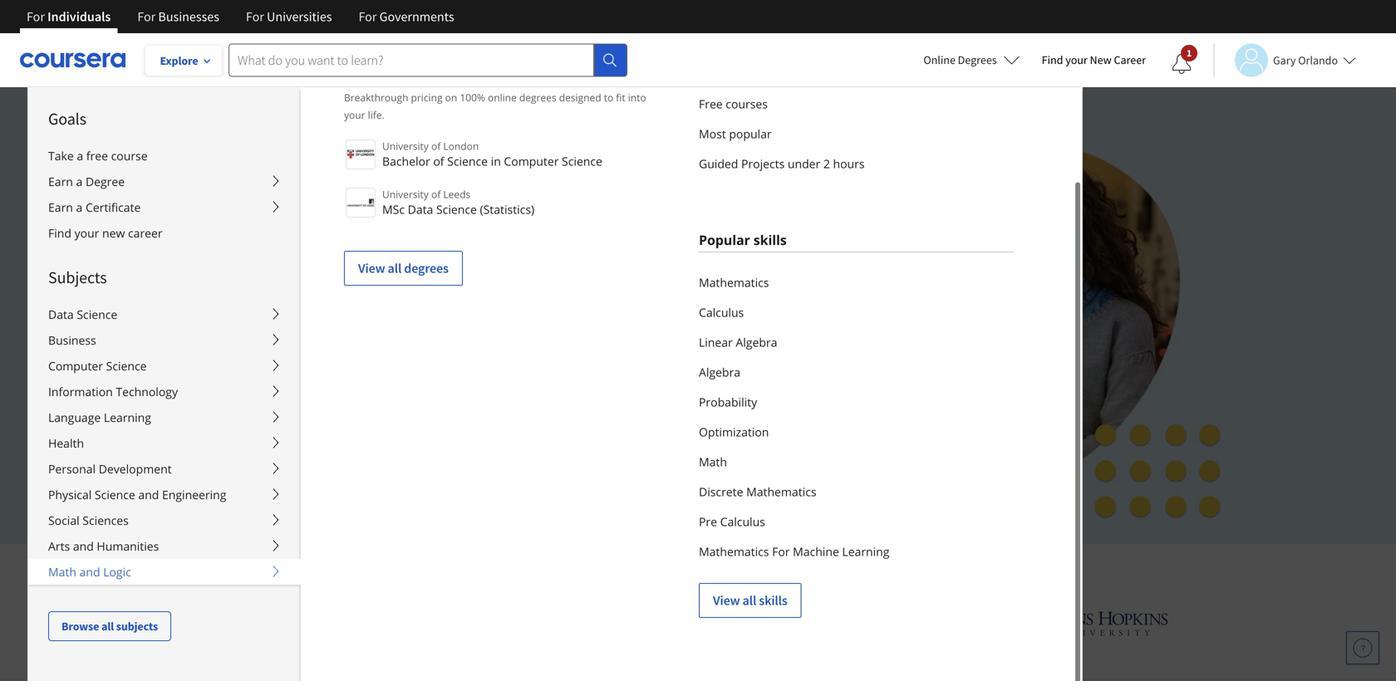Task type: vqa. For each thing, say whether or not it's contained in the screenshot.
View all skills View
yes



Task type: describe. For each thing, give the bounding box(es) containing it.
pre
[[699, 514, 718, 530]]

ready
[[364, 263, 412, 288]]

business button
[[28, 328, 301, 353]]

gary
[[1274, 53, 1297, 68]]

for for universities
[[246, 8, 264, 25]]

personal development
[[48, 461, 172, 477]]

popular skills menu item
[[300, 0, 1083, 682]]

7,000+
[[387, 233, 443, 258]]

money-
[[362, 450, 406, 466]]

1
[[1187, 47, 1192, 59]]

fit
[[616, 91, 626, 104]]

view all skills
[[713, 593, 788, 609]]

companies
[[750, 557, 852, 584]]

orlando
[[1299, 53, 1339, 68]]

for businesses
[[137, 8, 219, 25]]

machine
[[793, 544, 840, 560]]

1 vertical spatial with
[[857, 557, 897, 584]]

for for businesses
[[137, 8, 156, 25]]

career
[[1115, 52, 1147, 67]]

logic
[[103, 565, 131, 580]]

degrees inside breakthrough pricing on 100% online degrees designed to fit into your life.
[[520, 91, 557, 104]]

universities
[[598, 557, 705, 584]]

included
[[631, 263, 705, 288]]

your inside unlimited access to 7,000+ world-class courses, hands-on projects, and job-ready certificate programs—all included in your subscription
[[216, 292, 255, 317]]

new
[[102, 225, 125, 241]]

under
[[788, 156, 821, 172]]

mathematics inside discrete mathematics link
[[747, 484, 817, 500]]

view all degrees link
[[344, 251, 463, 286]]

guarantee
[[436, 450, 496, 466]]

/year with 14-day money-back guarantee button
[[216, 449, 496, 467]]

browse
[[62, 619, 99, 634]]

computer inside university of london bachelor of science in computer science
[[504, 153, 559, 169]]

data inside data science popup button
[[48, 307, 74, 323]]

browse all subjects
[[62, 619, 158, 634]]

explore menu element
[[28, 87, 301, 642]]

subscription
[[260, 292, 365, 317]]

for for governments
[[359, 8, 377, 25]]

algebra link
[[699, 358, 1014, 387]]

data inside university of leeds msc data science (statistics)
[[408, 202, 433, 217]]

physical science and engineering button
[[28, 482, 301, 508]]

pricing
[[411, 91, 443, 104]]

personal
[[48, 461, 96, 477]]

data science button
[[28, 302, 301, 328]]

language
[[48, 410, 101, 426]]

most
[[699, 126, 726, 142]]

math and logic button
[[28, 560, 301, 585]]

of down london
[[433, 153, 444, 169]]

find for find your new career
[[1042, 52, 1064, 67]]

job-
[[331, 263, 364, 288]]

earn for earn a certificate
[[48, 200, 73, 215]]

mathematics for mathematics
[[699, 275, 769, 291]]

technology
[[116, 384, 178, 400]]

all for degrees
[[388, 260, 402, 277]]

probability link
[[699, 387, 1014, 417]]

your inside find your new career link
[[74, 225, 99, 241]]

your inside find your new career link
[[1066, 52, 1088, 67]]

view for view all skills
[[713, 593, 740, 609]]

start 7-day free trial button
[[216, 399, 390, 439]]

linear algebra
[[699, 335, 778, 350]]

leading
[[525, 557, 593, 584]]

bachelor
[[382, 153, 430, 169]]

unlimited access to 7,000+ world-class courses, hands-on projects, and job-ready certificate programs—all included in your subscription
[[216, 233, 725, 317]]

university of leeds logo image
[[346, 188, 376, 218]]

mathematics link
[[699, 268, 1014, 298]]

popular
[[699, 231, 751, 249]]

start
[[243, 411, 272, 428]]

gary orlando
[[1274, 53, 1339, 68]]

probability
[[699, 395, 758, 410]]

personal development button
[[28, 456, 301, 482]]

skills inside list
[[759, 593, 788, 609]]

learning inside view all skills list
[[843, 544, 890, 560]]

engineering
[[162, 487, 227, 503]]

trial
[[337, 411, 363, 428]]

calculus inside calculus link
[[699, 305, 744, 321]]

popular skills
[[699, 231, 787, 249]]

and left logic
[[79, 565, 100, 580]]

view for view all degrees
[[358, 260, 385, 277]]

guided projects under 2 hours link
[[699, 149, 1014, 179]]

for governments
[[359, 8, 454, 25]]

social
[[48, 513, 80, 529]]

0 vertical spatial skills
[[754, 231, 787, 249]]

calculus inside the pre calculus link
[[721, 514, 766, 530]]

class
[[503, 233, 544, 258]]

2
[[824, 156, 830, 172]]

linear algebra link
[[699, 328, 1014, 358]]

earn for earn a degree
[[48, 174, 73, 190]]

and up view all skills
[[710, 557, 745, 584]]

science up business
[[77, 307, 117, 323]]

for inside view all skills list
[[772, 544, 790, 560]]

university of london logo image
[[346, 140, 376, 170]]

coursera image
[[20, 47, 126, 73]]

social sciences button
[[28, 508, 301, 534]]

subjects
[[116, 619, 158, 634]]

find your new career
[[48, 225, 163, 241]]

universities
[[267, 8, 332, 25]]

a for degree
[[76, 174, 83, 190]]

learning inside dropdown button
[[104, 410, 151, 426]]

a for free
[[77, 148, 83, 164]]

university for msc
[[382, 187, 429, 201]]

for for individuals
[[27, 8, 45, 25]]

certificate
[[86, 200, 141, 215]]

earn a degree button
[[28, 169, 301, 195]]

/month,
[[236, 373, 283, 388]]

math link
[[699, 447, 1014, 477]]

leeds
[[443, 187, 471, 201]]

information
[[48, 384, 113, 400]]

science down designed
[[562, 153, 603, 169]]

business
[[48, 333, 96, 348]]

sciences
[[83, 513, 129, 529]]

on inside breakthrough pricing on 100% online degrees designed to fit into your life.
[[445, 91, 457, 104]]

discrete
[[699, 484, 744, 500]]

university of london bachelor of science in computer science
[[382, 139, 603, 169]]

hands-
[[624, 233, 682, 258]]



Task type: locate. For each thing, give the bounding box(es) containing it.
computer science
[[48, 358, 147, 374]]

in up (statistics)
[[491, 153, 501, 169]]

0 vertical spatial with
[[292, 450, 318, 466]]

anytime
[[326, 373, 375, 388]]

0 vertical spatial view
[[358, 260, 385, 277]]

degrees right online
[[520, 91, 557, 104]]

1 vertical spatial skills
[[759, 593, 788, 609]]

certificate
[[417, 263, 501, 288]]

find for find your new career
[[48, 225, 71, 241]]

0 vertical spatial on
[[445, 91, 457, 104]]

all right browse
[[101, 619, 114, 634]]

0 vertical spatial day
[[285, 411, 307, 428]]

of left london
[[431, 139, 441, 153]]

mathematics for mathematics for machine learning
[[699, 544, 769, 560]]

online
[[488, 91, 517, 104]]

1 vertical spatial calculus
[[721, 514, 766, 530]]

unlimited
[[216, 233, 300, 258]]

day left money-
[[338, 450, 359, 466]]

optimization
[[699, 424, 769, 440]]

math inside dropdown button
[[48, 565, 76, 580]]

1 vertical spatial earn
[[48, 200, 73, 215]]

individuals
[[47, 8, 111, 25]]

for
[[27, 8, 45, 25], [137, 8, 156, 25], [246, 8, 264, 25], [359, 8, 377, 25], [772, 544, 790, 560]]

goals
[[48, 109, 86, 129]]

1 vertical spatial view
[[713, 593, 740, 609]]

0 vertical spatial algebra
[[736, 335, 778, 350]]

math up discrete
[[699, 454, 727, 470]]

online
[[924, 52, 956, 67]]

day inside button
[[285, 411, 307, 428]]

free inside start 7-day free trial button
[[309, 411, 335, 428]]

free
[[86, 148, 108, 164]]

career
[[128, 225, 163, 241]]

calculus up linear
[[699, 305, 744, 321]]

to left fit
[[604, 91, 614, 104]]

science down london
[[447, 153, 488, 169]]

view inside list
[[713, 593, 740, 609]]

0 horizontal spatial view
[[358, 260, 385, 277]]

to inside breakthrough pricing on 100% online degrees designed to fit into your life.
[[604, 91, 614, 104]]

into
[[628, 91, 647, 104]]

with left 14-
[[292, 450, 318, 466]]

1 horizontal spatial learning
[[843, 544, 890, 560]]

0 vertical spatial data
[[408, 202, 433, 217]]

a
[[77, 148, 83, 164], [76, 174, 83, 190], [76, 200, 83, 215]]

science up information technology
[[106, 358, 147, 374]]

What do you want to learn? text field
[[229, 44, 594, 77]]

algebra right linear
[[736, 335, 778, 350]]

0 horizontal spatial math
[[48, 565, 76, 580]]

1 vertical spatial to
[[364, 233, 382, 258]]

0 horizontal spatial find
[[48, 225, 71, 241]]

1 horizontal spatial day
[[338, 450, 359, 466]]

1 vertical spatial algebra
[[699, 365, 741, 380]]

take
[[48, 148, 74, 164]]

university of leeds msc data science (statistics)
[[382, 187, 535, 217]]

None search field
[[229, 44, 628, 77]]

london
[[443, 139, 479, 153]]

1 horizontal spatial data
[[408, 202, 433, 217]]

msc
[[382, 202, 405, 217]]

0 vertical spatial in
[[491, 153, 501, 169]]

on up included
[[682, 233, 704, 258]]

on
[[445, 91, 457, 104], [682, 233, 704, 258]]

1 vertical spatial in
[[709, 263, 725, 288]]

university for bachelor
[[382, 139, 429, 153]]

sas image
[[782, 611, 846, 637]]

0 horizontal spatial computer
[[48, 358, 103, 374]]

mathematics up 'pre calculus'
[[747, 484, 817, 500]]

most popular
[[699, 126, 772, 142]]

with down the pre calculus link
[[857, 557, 897, 584]]

0 vertical spatial math
[[699, 454, 727, 470]]

mathematics inside 'mathematics for machine learning' link
[[699, 544, 769, 560]]

0 vertical spatial mathematics
[[699, 275, 769, 291]]

find your new career link
[[28, 220, 301, 246]]

for left governments
[[359, 8, 377, 25]]

view down leading universities and companies with coursera plus
[[713, 593, 740, 609]]

0 horizontal spatial all
[[101, 619, 114, 634]]

to
[[604, 91, 614, 104], [364, 233, 382, 258]]

all down 7,000+
[[388, 260, 402, 277]]

1 vertical spatial university
[[382, 187, 429, 201]]

1 vertical spatial free
[[309, 411, 335, 428]]

list inside popular skills menu item
[[699, 89, 1014, 179]]

list
[[699, 89, 1014, 179]]

a for certificate
[[76, 200, 83, 215]]

list containing free courses
[[699, 89, 1014, 179]]

university of michigan image
[[685, 601, 729, 647]]

1 vertical spatial degrees
[[404, 260, 449, 277]]

0 vertical spatial free
[[699, 96, 723, 112]]

1 horizontal spatial all
[[388, 260, 402, 277]]

university of illinois at urbana-champaign image
[[228, 611, 358, 637]]

1 vertical spatial math
[[48, 565, 76, 580]]

university inside university of london bachelor of science in computer science
[[382, 139, 429, 153]]

data science
[[48, 307, 117, 323]]

skills
[[754, 231, 787, 249], [759, 593, 788, 609]]

all inside button
[[101, 619, 114, 634]]

0 vertical spatial calculus
[[699, 305, 744, 321]]

earn down take
[[48, 174, 73, 190]]

0 horizontal spatial in
[[491, 153, 501, 169]]

0 horizontal spatial learning
[[104, 410, 151, 426]]

free inside free courses link
[[699, 96, 723, 112]]

online degrees button
[[911, 42, 1034, 78]]

view down access
[[358, 260, 385, 277]]

courses
[[726, 96, 768, 112]]

1 horizontal spatial computer
[[504, 153, 559, 169]]

projects,
[[216, 263, 289, 288]]

find left new
[[1042, 52, 1064, 67]]

guided
[[699, 156, 739, 172]]

0 vertical spatial university
[[382, 139, 429, 153]]

1 horizontal spatial degrees
[[520, 91, 557, 104]]

explore button
[[145, 46, 222, 76]]

earn inside earn a degree popup button
[[48, 174, 73, 190]]

(statistics)
[[480, 202, 535, 217]]

language learning button
[[28, 405, 301, 431]]

on left 100%
[[445, 91, 457, 104]]

view inside "link"
[[358, 260, 385, 277]]

all for subjects
[[101, 619, 114, 634]]

pre calculus
[[699, 514, 766, 530]]

learning down the pre calculus link
[[843, 544, 890, 560]]

0 horizontal spatial day
[[285, 411, 307, 428]]

online degrees
[[924, 52, 997, 67]]

algebra down linear
[[699, 365, 741, 380]]

2 vertical spatial mathematics
[[699, 544, 769, 560]]

earn inside earn a certificate popup button
[[48, 200, 73, 215]]

100%
[[460, 91, 485, 104]]

courses,
[[548, 233, 619, 258]]

science down leeds
[[436, 202, 477, 217]]

1 horizontal spatial to
[[604, 91, 614, 104]]

day inside button
[[338, 450, 359, 466]]

in down popular on the right top
[[709, 263, 725, 288]]

1 vertical spatial all
[[743, 593, 757, 609]]

1 vertical spatial data
[[48, 307, 74, 323]]

0 vertical spatial learning
[[104, 410, 151, 426]]

in inside university of london bachelor of science in computer science
[[491, 153, 501, 169]]

with inside button
[[292, 450, 318, 466]]

0 vertical spatial find
[[1042, 52, 1064, 67]]

0 horizontal spatial with
[[292, 450, 318, 466]]

and inside unlimited access to 7,000+ world-class courses, hands-on projects, and job-ready certificate programs—all included in your subscription
[[294, 263, 327, 288]]

view all degrees list
[[344, 138, 659, 286]]

day right start
[[285, 411, 307, 428]]

0 vertical spatial a
[[77, 148, 83, 164]]

data up business
[[48, 307, 74, 323]]

1 university from the top
[[382, 139, 429, 153]]

1 vertical spatial a
[[76, 174, 83, 190]]

1 horizontal spatial in
[[709, 263, 725, 288]]

life.
[[368, 108, 385, 122]]

0 vertical spatial degrees
[[520, 91, 557, 104]]

1 vertical spatial find
[[48, 225, 71, 241]]

on inside unlimited access to 7,000+ world-class courses, hands-on projects, and job-ready certificate programs—all included in your subscription
[[682, 233, 704, 258]]

skills right popular on the right top
[[754, 231, 787, 249]]

calculus down "discrete mathematics"
[[721, 514, 766, 530]]

1 horizontal spatial view
[[713, 593, 740, 609]]

0 vertical spatial earn
[[48, 174, 73, 190]]

computer inside popup button
[[48, 358, 103, 374]]

programs—all
[[506, 263, 627, 288]]

1 vertical spatial computer
[[48, 358, 103, 374]]

data right msc
[[408, 202, 433, 217]]

pre calculus link
[[699, 507, 1014, 537]]

2 horizontal spatial all
[[743, 593, 757, 609]]

cancel
[[286, 373, 323, 388]]

coursera plus image
[[216, 156, 469, 181]]

degrees inside "link"
[[404, 260, 449, 277]]

0 horizontal spatial degrees
[[404, 260, 449, 277]]

1 horizontal spatial math
[[699, 454, 727, 470]]

physical
[[48, 487, 92, 503]]

discrete mathematics link
[[699, 477, 1014, 507]]

to inside unlimited access to 7,000+ world-class courses, hands-on projects, and job-ready certificate programs—all included in your subscription
[[364, 233, 382, 258]]

group containing goals
[[27, 0, 1083, 682]]

learning
[[104, 410, 151, 426], [843, 544, 890, 560]]

1 horizontal spatial find
[[1042, 52, 1064, 67]]

university inside university of leeds msc data science (statistics)
[[382, 187, 429, 201]]

view all skills list
[[699, 268, 1014, 619]]

of inside university of leeds msc data science (statistics)
[[431, 187, 441, 201]]

find inside find your new career link
[[48, 225, 71, 241]]

science down personal development
[[95, 487, 135, 503]]

skills down leading universities and companies with coursera plus
[[759, 593, 788, 609]]

1 earn from the top
[[48, 174, 73, 190]]

/year with 14-day money-back guarantee
[[258, 450, 496, 466]]

gary orlando button
[[1214, 44, 1357, 77]]

view all skills link
[[699, 584, 802, 619]]

0 horizontal spatial data
[[48, 307, 74, 323]]

take a free course link
[[28, 143, 301, 169]]

mathematics for machine learning link
[[699, 537, 1014, 567]]

view all degrees
[[358, 260, 449, 277]]

a inside popup button
[[76, 174, 83, 190]]

1 vertical spatial mathematics
[[747, 484, 817, 500]]

all down leading universities and companies with coursera plus
[[743, 593, 757, 609]]

your inside breakthrough pricing on 100% online degrees designed to fit into your life.
[[344, 108, 365, 122]]

0 vertical spatial to
[[604, 91, 614, 104]]

1 horizontal spatial with
[[857, 557, 897, 584]]

for left universities
[[246, 8, 264, 25]]

and right arts at left bottom
[[73, 539, 94, 555]]

math inside view all skills list
[[699, 454, 727, 470]]

free up most at the top right
[[699, 96, 723, 112]]

and up subscription
[[294, 263, 327, 288]]

for left businesses
[[137, 8, 156, 25]]

science inside popup button
[[95, 487, 135, 503]]

university up bachelor
[[382, 139, 429, 153]]

1 vertical spatial on
[[682, 233, 704, 258]]

for left individuals
[[27, 8, 45, 25]]

find your new career link
[[1034, 50, 1155, 71]]

new
[[1090, 52, 1112, 67]]

math and logic
[[48, 565, 131, 580]]

2 vertical spatial all
[[101, 619, 114, 634]]

optimization link
[[699, 417, 1014, 447]]

mathematics down popular skills
[[699, 275, 769, 291]]

to up "ready"
[[364, 233, 382, 258]]

computer down business
[[48, 358, 103, 374]]

show notifications image
[[1172, 54, 1192, 74]]

math for math
[[699, 454, 727, 470]]

2 university from the top
[[382, 187, 429, 201]]

earn down earn a degree at top left
[[48, 200, 73, 215]]

free courses
[[699, 96, 768, 112]]

a down earn a degree at top left
[[76, 200, 83, 215]]

all inside "link"
[[388, 260, 402, 277]]

of left leeds
[[431, 187, 441, 201]]

mathematics inside mathematics link
[[699, 275, 769, 291]]

all inside list
[[743, 593, 757, 609]]

find
[[1042, 52, 1064, 67], [48, 225, 71, 241]]

most popular link
[[699, 119, 1014, 149]]

2 earn from the top
[[48, 200, 73, 215]]

1 horizontal spatial free
[[699, 96, 723, 112]]

1 vertical spatial learning
[[843, 544, 890, 560]]

arts
[[48, 539, 70, 555]]

and inside popup button
[[138, 487, 159, 503]]

earn a degree
[[48, 174, 125, 190]]

for universities
[[246, 8, 332, 25]]

johns hopkins university image
[[1011, 609, 1169, 639]]

math down arts at left bottom
[[48, 565, 76, 580]]

0 horizontal spatial on
[[445, 91, 457, 104]]

hours
[[834, 156, 865, 172]]

a left free
[[77, 148, 83, 164]]

math for math and logic
[[48, 565, 76, 580]]

banner navigation
[[13, 0, 468, 33]]

of for of
[[431, 139, 441, 153]]

free left trial
[[309, 411, 335, 428]]

0 vertical spatial all
[[388, 260, 402, 277]]

projects
[[742, 156, 785, 172]]

learning down information technology
[[104, 410, 151, 426]]

degree
[[86, 174, 125, 190]]

2 vertical spatial a
[[76, 200, 83, 215]]

/month, cancel anytime
[[236, 373, 375, 388]]

all for skills
[[743, 593, 757, 609]]

of for data
[[431, 187, 441, 201]]

computer up (statistics)
[[504, 153, 559, 169]]

for left machine
[[772, 544, 790, 560]]

take a free course
[[48, 148, 148, 164]]

group
[[27, 0, 1083, 682]]

help center image
[[1354, 639, 1374, 658]]

university up msc
[[382, 187, 429, 201]]

in inside unlimited access to 7,000+ world-class courses, hands-on projects, and job-ready certificate programs—all included in your subscription
[[709, 263, 725, 288]]

0 horizontal spatial to
[[364, 233, 382, 258]]

social sciences
[[48, 513, 129, 529]]

find inside find your new career link
[[1042, 52, 1064, 67]]

degrees
[[520, 91, 557, 104], [404, 260, 449, 277]]

degrees down 7,000+
[[404, 260, 449, 277]]

a inside popup button
[[76, 200, 83, 215]]

information technology button
[[28, 379, 301, 405]]

1 horizontal spatial on
[[682, 233, 704, 258]]

degrees
[[958, 52, 997, 67]]

coursera
[[902, 557, 987, 584]]

find your new career
[[1042, 52, 1147, 67]]

find down earn a certificate
[[48, 225, 71, 241]]

science inside university of leeds msc data science (statistics)
[[436, 202, 477, 217]]

arts and humanities
[[48, 539, 159, 555]]

a left degree on the top of page
[[76, 174, 83, 190]]

mathematics down 'pre calculus'
[[699, 544, 769, 560]]

0 vertical spatial computer
[[504, 153, 559, 169]]

1 vertical spatial day
[[338, 450, 359, 466]]

math
[[699, 454, 727, 470], [48, 565, 76, 580]]

and down development
[[138, 487, 159, 503]]

0 horizontal spatial free
[[309, 411, 335, 428]]

all
[[388, 260, 402, 277], [743, 593, 757, 609], [101, 619, 114, 634]]



